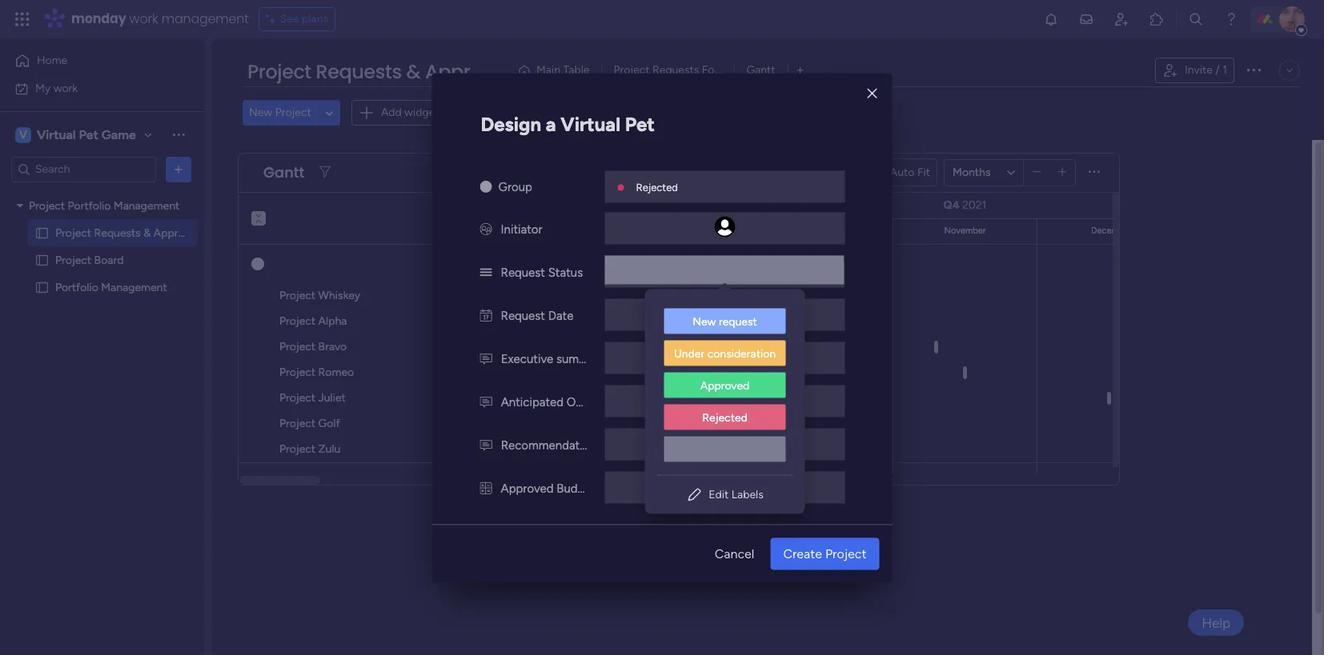 Task type: locate. For each thing, give the bounding box(es) containing it.
public board image up public board image
[[34, 225, 50, 241]]

1 vertical spatial request
[[501, 308, 545, 323]]

1 horizontal spatial project requests & approvals
[[247, 58, 520, 85]]

project requests & approvals inside project requests & approvals field
[[247, 58, 520, 85]]

v2 collapse down image
[[251, 206, 266, 216]]

rejected down "arrow down" 'icon'
[[636, 181, 678, 193]]

0 vertical spatial project requests & approvals
[[247, 58, 520, 85]]

design a virtual pet
[[481, 112, 655, 135]]

'21 for oct 11, '21
[[481, 315, 494, 328]]

project requests & approvals
[[247, 58, 520, 85], [55, 226, 204, 240]]

rejected down approved option
[[703, 411, 748, 424]]

edit
[[709, 488, 729, 501]]

new inside button
[[249, 106, 273, 120]]

approved for approved
[[700, 379, 750, 392]]

2 horizontal spatial requests
[[653, 63, 699, 77]]

monday
[[71, 10, 126, 28]]

fit
[[918, 166, 931, 179]]

1 horizontal spatial gantt
[[747, 63, 776, 77]]

rejected option
[[664, 404, 786, 430]]

15,
[[468, 366, 482, 380], [467, 392, 481, 405]]

1 nov from the top
[[444, 340, 465, 354]]

requests for project requests form button
[[653, 63, 699, 77]]

requests up angle down image
[[316, 58, 402, 85]]

q4
[[944, 199, 960, 212]]

1
[[1223, 63, 1228, 77]]

under
[[674, 347, 705, 360]]

list box
[[0, 189, 204, 517], [645, 296, 805, 475]]

1 vertical spatial rejected
[[703, 411, 748, 424]]

requests for project requests & approvals field
[[316, 58, 402, 85]]

'21 for dec 15, '21
[[484, 392, 496, 405]]

list box containing new request
[[645, 296, 805, 475]]

approved right dapulse numbers column image on the bottom left of page
[[501, 481, 554, 496]]

anticipated
[[501, 395, 564, 409]]

4,
[[465, 443, 474, 456]]

virtual inside design a virtual pet dialog
[[561, 112, 621, 135]]

0 vertical spatial approvals
[[425, 58, 520, 85]]

0 vertical spatial rejected
[[636, 181, 678, 193]]

filter button
[[605, 100, 681, 126]]

1 vertical spatial gantt
[[263, 163, 305, 183]]

v2 long text column image
[[480, 352, 492, 366], [480, 395, 492, 409]]

more dots image
[[1089, 167, 1100, 179]]

management
[[162, 10, 249, 28]]

'21 down nov 15, '21
[[484, 392, 496, 405]]

request right v2 status 'icon'
[[501, 265, 545, 280]]

new for new project
[[249, 106, 273, 120]]

project up the new project
[[247, 58, 311, 85]]

new request
[[693, 315, 757, 328]]

v2 status image
[[480, 265, 492, 280]]

gantt left the v2 funnel image at the top
[[263, 163, 305, 183]]

0 vertical spatial management
[[114, 199, 180, 213]]

0 horizontal spatial gantt
[[263, 163, 305, 183]]

project golf
[[280, 417, 340, 431]]

work right my on the left of page
[[53, 81, 78, 95]]

2 public board image from the top
[[34, 280, 50, 295]]

pet left "arrow down" 'icon'
[[625, 112, 655, 135]]

rejected
[[636, 181, 678, 193], [703, 411, 748, 424]]

edit labels
[[709, 488, 764, 501]]

2 v2 long text column image from the top
[[480, 395, 492, 409]]

project board
[[55, 253, 124, 267]]

1 vertical spatial v2 long text column image
[[480, 395, 492, 409]]

15, for nov
[[468, 366, 482, 380]]

request
[[501, 265, 545, 280], [501, 308, 545, 323]]

list box inside design a virtual pet dialog
[[645, 296, 805, 475]]

under consideration option
[[664, 340, 786, 366]]

0 vertical spatial work
[[129, 10, 158, 28]]

nov left 9, on the left bottom of the page
[[444, 340, 465, 354]]

approvals inside field
[[425, 58, 520, 85]]

nov for nov 15, '21
[[444, 366, 465, 380]]

approvals up search "field"
[[425, 58, 520, 85]]

0 horizontal spatial list box
[[0, 189, 204, 517]]

1 horizontal spatial rejected
[[703, 411, 748, 424]]

2 nov from the top
[[444, 366, 465, 380]]

workspace selection element
[[15, 125, 138, 145]]

table
[[563, 63, 590, 77]]

nov up dec
[[444, 366, 465, 380]]

0 horizontal spatial new
[[249, 106, 273, 120]]

home button
[[10, 48, 172, 74]]

virtual inside the workspace selection element
[[37, 127, 76, 142]]

option
[[664, 436, 786, 462]]

person
[[556, 106, 590, 120]]

public board image for portfolio management
[[34, 280, 50, 295]]

portfolio down search in workspace field
[[68, 199, 111, 213]]

0 horizontal spatial rejected
[[636, 181, 678, 193]]

project up project zulu
[[280, 417, 316, 431]]

person button
[[530, 100, 600, 126]]

project up project juliet
[[280, 366, 316, 380]]

1 vertical spatial public board image
[[34, 280, 50, 295]]

2 request from the top
[[501, 308, 545, 323]]

1 vertical spatial nov
[[444, 366, 465, 380]]

rejected inside option
[[703, 411, 748, 424]]

1 horizontal spatial work
[[129, 10, 158, 28]]

new project
[[249, 106, 311, 120]]

workspace image
[[15, 126, 31, 144]]

jan
[[444, 443, 462, 456]]

0 vertical spatial approved
[[700, 379, 750, 392]]

'21 for nov 9, '21
[[480, 340, 493, 354]]

approved
[[700, 379, 750, 392], [501, 481, 554, 496]]

& down project portfolio management
[[144, 226, 151, 240]]

1 vertical spatial approvals
[[154, 226, 204, 240]]

1 horizontal spatial list box
[[645, 296, 805, 475]]

1 v2 long text column image from the top
[[480, 352, 492, 366]]

management
[[114, 199, 180, 213], [101, 281, 167, 294]]

1 public board image from the top
[[34, 225, 50, 241]]

add widget
[[381, 106, 439, 119]]

Search field
[[474, 102, 522, 124]]

arrow down image
[[661, 104, 681, 123]]

15, for dec
[[467, 392, 481, 405]]

work for my
[[53, 81, 78, 95]]

public board image for project requests & approvals
[[34, 225, 50, 241]]

close image
[[868, 88, 877, 100]]

0 vertical spatial new
[[249, 106, 273, 120]]

project right the create
[[826, 546, 867, 561]]

notifications image
[[1044, 11, 1060, 27]]

november
[[945, 226, 986, 236]]

help image
[[1224, 11, 1240, 27]]

requests inside field
[[316, 58, 402, 85]]

virtual right v
[[37, 127, 76, 142]]

0 vertical spatial portfolio
[[68, 199, 111, 213]]

1 vertical spatial work
[[53, 81, 78, 95]]

1 vertical spatial 15,
[[467, 392, 481, 405]]

approvals left june
[[154, 226, 204, 240]]

work
[[129, 10, 158, 28], [53, 81, 78, 95]]

0 horizontal spatial approved
[[501, 481, 554, 496]]

1 vertical spatial &
[[144, 226, 151, 240]]

v
[[19, 128, 27, 141]]

1 request from the top
[[501, 265, 545, 280]]

v2 long text column image right 9, on the left bottom of the page
[[480, 352, 492, 366]]

0 vertical spatial &
[[406, 58, 421, 85]]

1 horizontal spatial &
[[406, 58, 421, 85]]

new inside option
[[693, 315, 716, 328]]

request status
[[501, 265, 583, 280]]

15, down 9, on the left bottom of the page
[[468, 366, 482, 380]]

requests left 'form'
[[653, 63, 699, 77]]

portfolio
[[68, 199, 111, 213], [55, 281, 98, 294]]

requests inside button
[[653, 63, 699, 77]]

project down project golf
[[280, 443, 316, 456]]

requests up board
[[94, 226, 141, 240]]

search everything image
[[1188, 11, 1205, 27]]

juliet
[[318, 392, 346, 405]]

list box containing project portfolio management
[[0, 189, 204, 517]]

0 vertical spatial nov
[[444, 340, 465, 354]]

v2 sun image
[[480, 179, 492, 194]]

0 vertical spatial public board image
[[34, 225, 50, 241]]

approved up rejected option
[[700, 379, 750, 392]]

nov 9, '21
[[444, 340, 493, 354]]

project right public board image
[[55, 253, 91, 267]]

1 horizontal spatial new
[[693, 315, 716, 328]]

pet left game
[[79, 127, 98, 142]]

gantt left add view image
[[747, 63, 776, 77]]

project requests form button
[[602, 58, 735, 83]]

project whiskey
[[280, 289, 360, 303]]

0 horizontal spatial approvals
[[154, 226, 204, 240]]

requests
[[316, 58, 402, 85], [653, 63, 699, 77], [94, 226, 141, 240]]

pet
[[625, 112, 655, 135], [79, 127, 98, 142]]

management down board
[[101, 281, 167, 294]]

work right monday
[[129, 10, 158, 28]]

project left angle down image
[[275, 106, 311, 120]]

1 vertical spatial new
[[693, 315, 716, 328]]

0 vertical spatial 15,
[[468, 366, 482, 380]]

project requests & approvals up board
[[55, 226, 204, 240]]

new for new request
[[693, 315, 716, 328]]

15, right dec
[[467, 392, 481, 405]]

game
[[102, 127, 136, 142]]

create
[[784, 546, 822, 561]]

project right 'caret down' "image"
[[29, 199, 65, 213]]

0 vertical spatial v2 long text column image
[[480, 352, 492, 366]]

public board image
[[34, 225, 50, 241], [34, 280, 50, 295]]

& up the add widget
[[406, 58, 421, 85]]

11,
[[466, 315, 478, 328]]

'21 up dec 15, '21
[[484, 366, 497, 380]]

request date
[[501, 308, 574, 323]]

0 horizontal spatial project requests & approvals
[[55, 226, 204, 240]]

gantt
[[747, 63, 776, 77], [263, 163, 305, 183]]

1 vertical spatial portfolio
[[55, 281, 98, 294]]

executive
[[501, 352, 554, 366]]

&
[[406, 58, 421, 85], [144, 226, 151, 240]]

request right dapulse date column "image"
[[501, 308, 545, 323]]

approved inside option
[[700, 379, 750, 392]]

project inside field
[[247, 58, 311, 85]]

portfolio down project board
[[55, 281, 98, 294]]

see plans
[[280, 12, 328, 26]]

1 horizontal spatial approved
[[700, 379, 750, 392]]

new left angle down image
[[249, 106, 273, 120]]

0 horizontal spatial pet
[[79, 127, 98, 142]]

1 vertical spatial management
[[101, 281, 167, 294]]

work inside button
[[53, 81, 78, 95]]

project requests form
[[614, 63, 728, 77]]

1 horizontal spatial virtual
[[561, 112, 621, 135]]

new left the request on the right
[[693, 315, 716, 328]]

virtual right 'a'
[[561, 112, 621, 135]]

1 horizontal spatial pet
[[625, 112, 655, 135]]

create project button
[[771, 538, 880, 570]]

0 vertical spatial gantt
[[747, 63, 776, 77]]

project up project alpha
[[280, 289, 316, 303]]

1 vertical spatial project requests & approvals
[[55, 226, 204, 240]]

management up board
[[114, 199, 180, 213]]

project inside design a virtual pet dialog
[[826, 546, 867, 561]]

filter
[[630, 106, 656, 120]]

v2 long text column image right dec
[[480, 395, 492, 409]]

0 horizontal spatial work
[[53, 81, 78, 95]]

approvals
[[425, 58, 520, 85], [154, 226, 204, 240]]

1 horizontal spatial approvals
[[425, 58, 520, 85]]

'21
[[481, 315, 494, 328], [480, 340, 493, 354], [484, 366, 497, 380], [484, 392, 496, 405]]

0 horizontal spatial virtual
[[37, 127, 76, 142]]

caret down image
[[17, 200, 23, 211]]

a
[[546, 112, 556, 135]]

0 vertical spatial request
[[501, 265, 545, 280]]

Project Requests & Approvals field
[[243, 58, 520, 86]]

'21 right 11,
[[481, 315, 494, 328]]

add view image
[[797, 64, 804, 76]]

new
[[249, 106, 273, 120], [693, 315, 716, 328]]

widget
[[405, 106, 439, 119]]

monday work management
[[71, 10, 249, 28]]

1 vertical spatial approved
[[501, 481, 554, 496]]

1 horizontal spatial requests
[[316, 58, 402, 85]]

project requests & approvals up add
[[247, 58, 520, 85]]

public board image down public board image
[[34, 280, 50, 295]]

'21 right 9, on the left bottom of the page
[[480, 340, 493, 354]]



Task type: vqa. For each thing, say whether or not it's contained in the screenshot.
items to the top
no



Task type: describe. For each thing, give the bounding box(es) containing it.
consideration
[[708, 347, 776, 360]]

project romeo
[[280, 366, 354, 380]]

december
[[1092, 226, 1132, 236]]

my
[[35, 81, 51, 95]]

request
[[719, 315, 757, 328]]

main table button
[[512, 58, 602, 83]]

project alpha
[[280, 315, 347, 328]]

approved budget
[[501, 481, 596, 496]]

cancel button
[[702, 538, 768, 570]]

baseline
[[802, 166, 843, 179]]

executive summary
[[501, 352, 606, 366]]

option inside design a virtual pet dialog
[[664, 436, 786, 462]]

project up project golf
[[280, 392, 316, 405]]

approved for approved budget
[[501, 481, 554, 496]]

request for request date
[[501, 308, 545, 323]]

/
[[1216, 63, 1220, 77]]

romeo
[[318, 366, 354, 380]]

whiskey
[[318, 289, 360, 303]]

work for monday
[[129, 10, 158, 28]]

my work button
[[10, 76, 172, 101]]

v2 long text column image for executive summary
[[480, 352, 492, 366]]

golf
[[318, 417, 340, 431]]

'22
[[477, 443, 492, 456]]

select product image
[[14, 11, 30, 27]]

dec
[[444, 392, 464, 405]]

inbox image
[[1079, 11, 1095, 27]]

0 horizontal spatial &
[[144, 226, 151, 240]]

v2 plus image
[[1059, 167, 1067, 179]]

create project
[[784, 546, 867, 561]]

v2 long text column image for anticipated outcomes
[[480, 395, 492, 409]]

form
[[702, 63, 728, 77]]

august
[[512, 226, 540, 236]]

angle down image
[[326, 107, 333, 119]]

main table
[[537, 63, 590, 77]]

design a virtual pet dialog
[[432, 73, 893, 583]]

pet inside dialog
[[625, 112, 655, 135]]

recommendation
[[501, 438, 596, 452]]

v2 collapse up image
[[251, 217, 266, 227]]

portfolio management
[[55, 281, 167, 294]]

home
[[37, 54, 67, 67]]

budget
[[557, 481, 596, 496]]

summary
[[557, 352, 606, 366]]

my work
[[35, 81, 78, 95]]

oct 11, '21
[[444, 315, 494, 328]]

v2 funnel image
[[320, 167, 331, 179]]

apps image
[[1149, 11, 1165, 27]]

anticipated outcomes
[[501, 395, 623, 409]]

group
[[499, 179, 533, 194]]

auto fit
[[890, 166, 931, 179]]

invite members image
[[1114, 11, 1130, 27]]

edit labels button
[[658, 482, 792, 508]]

status
[[548, 265, 583, 280]]

see
[[280, 12, 299, 26]]

main
[[537, 63, 561, 77]]

pet inside the workspace selection element
[[79, 127, 98, 142]]

months
[[953, 165, 991, 179]]

0 horizontal spatial requests
[[94, 226, 141, 240]]

project juliet
[[280, 392, 346, 405]]

gantt inside button
[[747, 63, 776, 77]]

help button
[[1189, 610, 1245, 637]]

dapulse date column image
[[480, 308, 492, 323]]

labels
[[732, 488, 764, 501]]

approved option
[[664, 372, 786, 398]]

9,
[[468, 340, 477, 354]]

public board image
[[34, 253, 50, 268]]

project bravo
[[280, 340, 347, 354]]

bravo
[[318, 340, 347, 354]]

project up project bravo
[[280, 315, 316, 328]]

outcomes
[[567, 395, 623, 409]]

nov 15, '21
[[444, 366, 497, 380]]

invite
[[1185, 63, 1213, 77]]

nov for nov 9, '21
[[444, 340, 465, 354]]

june
[[221, 226, 240, 236]]

project zulu
[[280, 443, 341, 456]]

q4 2021
[[944, 199, 987, 212]]

v2 minus image
[[1033, 167, 1041, 179]]

james peterson image
[[1280, 6, 1305, 32]]

jan 4, '22
[[444, 443, 492, 456]]

invite / 1 button
[[1156, 58, 1235, 83]]

new project button
[[243, 100, 318, 126]]

dapulse numbers column image
[[480, 481, 492, 496]]

date
[[548, 308, 574, 323]]

'21 for nov 15, '21
[[484, 366, 497, 380]]

board
[[94, 253, 124, 267]]

2021
[[963, 199, 987, 212]]

project up the 'filter' popup button
[[614, 63, 650, 77]]

v2 long text column image
[[480, 438, 492, 452]]

add widget button
[[351, 100, 447, 126]]

request for request status
[[501, 265, 545, 280]]

zulu
[[318, 443, 341, 456]]

& inside field
[[406, 58, 421, 85]]

Search in workspace field
[[34, 160, 134, 179]]

virtual pet game
[[37, 127, 136, 142]]

auto
[[890, 166, 915, 179]]

project up project board
[[55, 226, 91, 240]]

new request option
[[664, 308, 786, 334]]

dec 15, '21
[[444, 392, 496, 405]]

project portfolio management
[[29, 199, 180, 213]]

cancel
[[715, 546, 755, 561]]

plans
[[302, 12, 328, 26]]

under consideration
[[674, 347, 776, 360]]

gantt button
[[735, 58, 788, 83]]

project down project alpha
[[280, 340, 316, 354]]

v2 multiple person column image
[[480, 222, 492, 236]]

invite / 1
[[1185, 63, 1228, 77]]

help
[[1202, 615, 1231, 631]]

add
[[381, 106, 402, 119]]



